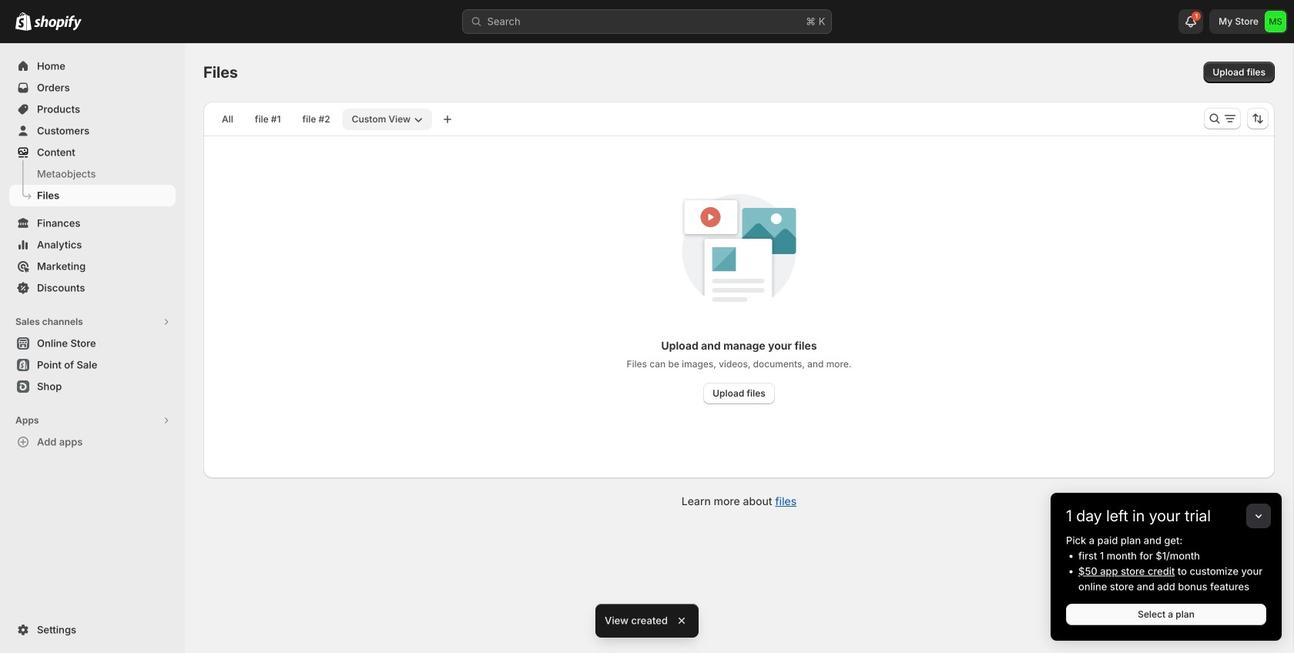 Task type: locate. For each thing, give the bounding box(es) containing it.
tab list
[[210, 108, 435, 130]]

0 horizontal spatial shopify image
[[15, 12, 32, 31]]

shopify image
[[15, 12, 32, 31], [34, 15, 82, 31]]



Task type: describe. For each thing, give the bounding box(es) containing it.
my store image
[[1266, 11, 1287, 32]]

1 horizontal spatial shopify image
[[34, 15, 82, 31]]



Task type: vqa. For each thing, say whether or not it's contained in the screenshot.
the left Shopify image
yes



